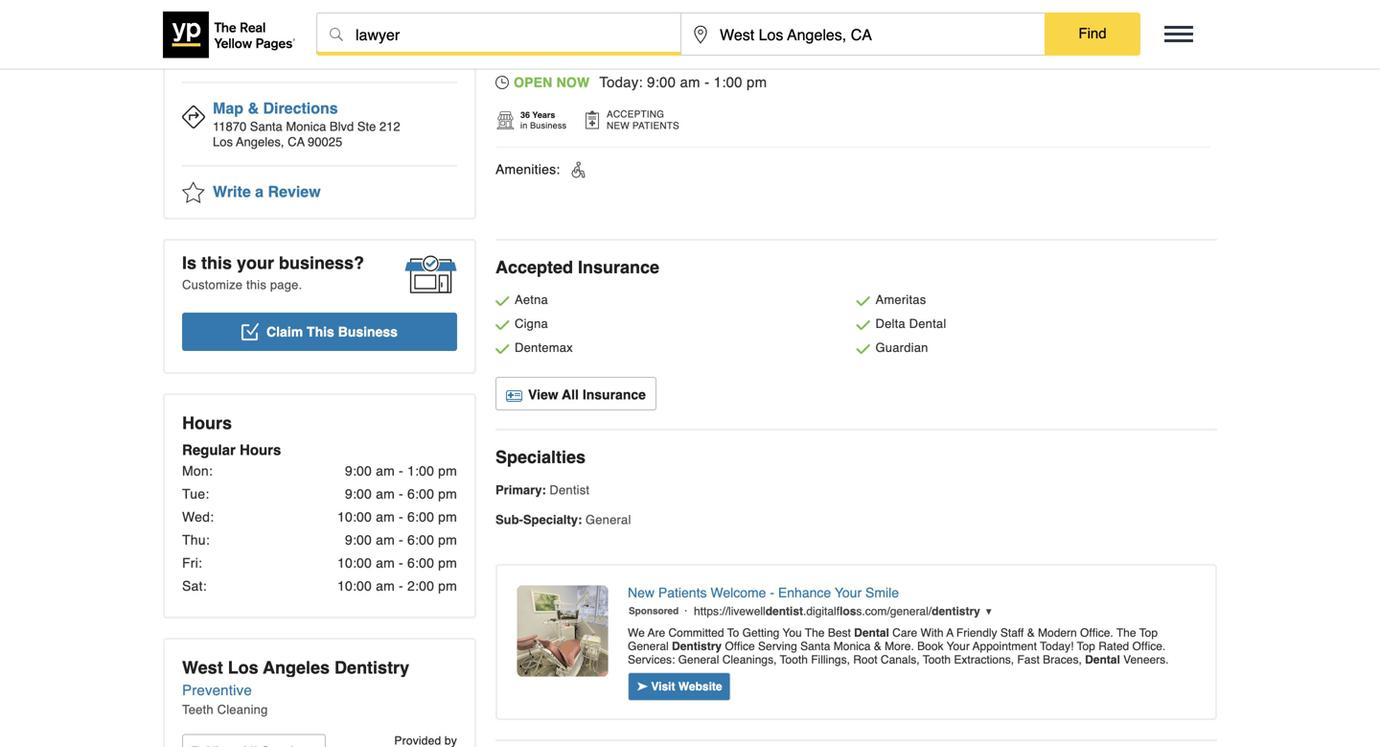 Task type: locate. For each thing, give the bounding box(es) containing it.
9:00 am - 6:00 pm
[[345, 486, 457, 502], [345, 532, 457, 548]]

los down 11870
[[213, 135, 233, 149]]

pm for fri:
[[438, 555, 457, 571]]

1 horizontal spatial hours
[[240, 442, 281, 458]]

3 10:00 from the top
[[338, 578, 372, 594]]

dentistry
[[335, 658, 410, 677]]

1 vertical spatial 1:00
[[408, 463, 434, 479]]

9:00 am - 6:00 pm for thu:
[[345, 532, 457, 548]]

hours right regular
[[240, 442, 281, 458]]

10:00 am - 6:00 pm
[[338, 509, 457, 525], [338, 555, 457, 571]]

specialties
[[496, 447, 586, 467]]

business inside the 36 years in business
[[530, 120, 567, 130]]

0 vertical spatial insurance
[[578, 257, 660, 277]]

am for wed:
[[376, 509, 395, 525]]

10:00 left 2:00
[[338, 578, 372, 594]]

6:00 for wed:
[[408, 509, 434, 525]]

this
[[201, 253, 232, 273], [246, 278, 267, 292]]

10:00 am - 6:00 pm for wed:
[[338, 509, 457, 525]]

1 vertical spatial business
[[338, 324, 398, 339]]

tue:
[[182, 486, 209, 502]]

dental clinics link
[[680, 17, 764, 33]]

10:00 for wed:
[[338, 509, 372, 525]]

blvd
[[330, 119, 354, 134]]

0 vertical spatial 10:00 am - 6:00 pm
[[338, 509, 457, 525]]

angeles
[[263, 658, 330, 677]]

1 vertical spatial 10:00 am - 6:00 pm
[[338, 555, 457, 571]]

0 horizontal spatial hours
[[182, 413, 232, 433]]

9:00 am - 6:00 pm up the 10:00 am - 2:00 pm
[[345, 532, 457, 548]]

cigna
[[515, 316, 548, 331]]

9:00 am - 6:00 pm down 9:00 am - 1:00 pm
[[345, 486, 457, 502]]

0 vertical spatial business
[[530, 120, 567, 130]]

- for thu:
[[399, 532, 404, 548]]

- for fri:
[[399, 555, 404, 571]]

preventive link
[[182, 682, 252, 699]]

1 10:00 am - 6:00 pm from the top
[[338, 509, 457, 525]]

amenities:
[[496, 161, 560, 177]]

10:00 am - 6:00 pm down 9:00 am - 1:00 pm
[[338, 509, 457, 525]]

pm
[[747, 74, 767, 90], [438, 463, 457, 479], [438, 486, 457, 502], [438, 509, 457, 525], [438, 532, 457, 548], [438, 555, 457, 571], [438, 578, 457, 594]]

this
[[307, 324, 334, 339]]

10:00 down 9:00 am - 1:00 pm
[[338, 509, 372, 525]]

1 horizontal spatial dental
[[910, 316, 947, 331]]

10:00 up the 10:00 am - 2:00 pm
[[338, 555, 372, 571]]

pm for tue:
[[438, 486, 457, 502]]

angeles,
[[236, 135, 284, 149]]

los inside west los angeles dentistry preventive teeth cleaning
[[228, 658, 259, 677]]

open
[[514, 75, 553, 90]]

sub-
[[496, 513, 523, 527]]

1 10:00 from the top
[[338, 509, 372, 525]]

monica
[[286, 119, 326, 134]]

-
[[705, 74, 710, 90], [399, 463, 404, 479], [399, 486, 404, 502], [399, 509, 404, 525], [399, 532, 404, 548], [399, 555, 404, 571], [399, 578, 404, 594]]

dental up guardian
[[910, 316, 947, 331]]

dental
[[680, 17, 720, 33], [910, 316, 947, 331]]

today:
[[600, 74, 643, 90]]

1 vertical spatial 9:00 am - 6:00 pm
[[345, 532, 457, 548]]

now
[[557, 75, 590, 90]]

insurance right accepted
[[578, 257, 660, 277]]

6:00 for tue:
[[408, 486, 434, 502]]

is this your business? customize this page.
[[182, 253, 364, 292]]

- for mon:
[[399, 463, 404, 479]]

0 vertical spatial 9:00 am - 6:00 pm
[[345, 486, 457, 502]]

4 6:00 from the top
[[408, 555, 434, 571]]

10:00
[[338, 509, 372, 525], [338, 555, 372, 571], [338, 578, 372, 594]]

specialty:
[[523, 513, 582, 527]]

2 10:00 am - 6:00 pm from the top
[[338, 555, 457, 571]]

your
[[237, 253, 274, 273]]

teeth
[[182, 702, 214, 717]]

0 vertical spatial 10:00
[[338, 509, 372, 525]]

west los angeles dentistry preventive teeth cleaning
[[182, 658, 410, 717]]

map
[[213, 99, 244, 117]]

(46)
[[616, 46, 639, 60]]

clinics
[[724, 17, 764, 33]]

los
[[213, 135, 233, 149], [228, 658, 259, 677]]

10:00 am - 6:00 pm up the 10:00 am - 2:00 pm
[[338, 555, 457, 571]]

2 6:00 from the top
[[408, 509, 434, 525]]

business down years
[[530, 120, 567, 130]]

regular
[[182, 442, 236, 458]]

los up the preventive
[[228, 658, 259, 677]]

this down your
[[246, 278, 267, 292]]

0 vertical spatial dental
[[680, 17, 720, 33]]

business
[[530, 120, 567, 130], [338, 324, 398, 339]]

9:00 am - 6:00 pm for tue:
[[345, 486, 457, 502]]

2 9:00 am - 6:00 pm from the top
[[345, 532, 457, 548]]

am for thu:
[[376, 532, 395, 548]]

a
[[255, 183, 264, 200]]

hours
[[182, 413, 232, 433], [240, 442, 281, 458]]

customize
[[182, 278, 243, 292]]

pm for mon:
[[438, 463, 457, 479]]

this up customize
[[201, 253, 232, 273]]

9:00
[[647, 74, 676, 90], [345, 463, 372, 479], [345, 486, 372, 502], [345, 532, 372, 548]]

aetna
[[515, 292, 548, 307]]

dental left clinics
[[680, 17, 720, 33]]

0 horizontal spatial business
[[338, 324, 398, 339]]

2 10:00 from the top
[[338, 555, 372, 571]]

2 vertical spatial 10:00
[[338, 578, 372, 594]]

am for mon:
[[376, 463, 395, 479]]

dentemax
[[515, 340, 573, 355]]

insurance
[[578, 257, 660, 277], [583, 387, 646, 402]]

1 horizontal spatial 1:00
[[714, 74, 743, 90]]

3 6:00 from the top
[[408, 532, 434, 548]]

business right 'this' on the left of page
[[338, 324, 398, 339]]

0 horizontal spatial dental
[[680, 17, 720, 33]]

0 vertical spatial los
[[213, 135, 233, 149]]

1:00
[[714, 74, 743, 90], [408, 463, 434, 479]]

primary:
[[496, 483, 546, 497]]

9:00 am - 1:00 pm
[[345, 463, 457, 479]]

am for tue:
[[376, 486, 395, 502]]

1 vertical spatial hours
[[240, 442, 281, 458]]

am
[[680, 74, 701, 90], [376, 463, 395, 479], [376, 486, 395, 502], [376, 509, 395, 525], [376, 532, 395, 548], [376, 555, 395, 571], [376, 578, 395, 594]]

insurance right the all
[[583, 387, 646, 402]]

1 vertical spatial insurance
[[583, 387, 646, 402]]

am for fri:
[[376, 555, 395, 571]]

1 horizontal spatial business
[[530, 120, 567, 130]]

1 horizontal spatial this
[[246, 278, 267, 292]]

find
[[1079, 25, 1107, 42]]

claim this business
[[267, 324, 398, 339]]

open now today: 9:00 am - 1:00 pm
[[514, 74, 767, 90]]

1 9:00 am - 6:00 pm from the top
[[345, 486, 457, 502]]

am for sat:
[[376, 578, 395, 594]]

hours up regular
[[182, 413, 232, 433]]

1 6:00 from the top
[[408, 486, 434, 502]]

0 horizontal spatial this
[[201, 253, 232, 273]]

1 vertical spatial 10:00
[[338, 555, 372, 571]]

years
[[533, 110, 556, 120]]

9:00 for mon:
[[345, 463, 372, 479]]

6:00
[[408, 486, 434, 502], [408, 509, 434, 525], [408, 532, 434, 548], [408, 555, 434, 571]]

1 vertical spatial los
[[228, 658, 259, 677]]

primary: dentist
[[496, 483, 590, 497]]

claim
[[267, 324, 303, 339]]

page.
[[270, 278, 302, 292]]

6:00 for thu:
[[408, 532, 434, 548]]

review
[[268, 183, 321, 200]]

the real yellow pages logo image
[[163, 12, 297, 58]]

pm for wed:
[[438, 509, 457, 525]]

1 vertical spatial this
[[246, 278, 267, 292]]

10:00 am - 6:00 pm for fri:
[[338, 555, 457, 571]]

delta
[[876, 316, 906, 331]]

1 vertical spatial dental
[[910, 316, 947, 331]]

accepting new patients
[[607, 109, 680, 131]]

Find a business text field
[[317, 13, 681, 56]]

accepted
[[496, 257, 573, 277]]

2:00
[[408, 578, 434, 594]]

0 vertical spatial this
[[201, 253, 232, 273]]



Task type: describe. For each thing, give the bounding box(es) containing it.
view
[[528, 387, 559, 402]]

cleaning
[[217, 702, 268, 717]]

in
[[521, 120, 528, 130]]

90025
[[308, 135, 343, 149]]

fri:
[[182, 555, 202, 571]]

- for tue:
[[399, 486, 404, 502]]

10:00 for sat:
[[338, 578, 372, 594]]

0 horizontal spatial 1:00
[[408, 463, 434, 479]]

ameritas
[[876, 292, 927, 307]]

- for sat:
[[399, 578, 404, 594]]

all
[[562, 387, 579, 402]]

sub-specialty: general
[[496, 513, 632, 527]]

mon:
[[182, 463, 213, 479]]

wed:
[[182, 509, 214, 525]]

claim this business link
[[182, 313, 457, 351]]

(46) link
[[496, 43, 639, 64]]

sat:
[[182, 578, 207, 594]]

west
[[182, 658, 223, 677]]

yp image
[[496, 110, 516, 131]]

write a review
[[213, 183, 321, 200]]

guardian
[[876, 340, 929, 355]]

dental inside "delta dental dentemax"
[[910, 316, 947, 331]]

view all insurance link
[[496, 377, 657, 410]]

0 vertical spatial hours
[[182, 413, 232, 433]]

6:00 for fri:
[[408, 555, 434, 571]]

pm for thu:
[[438, 532, 457, 548]]

thu:
[[182, 532, 210, 548]]

add website
[[213, 47, 306, 64]]

10:00 for fri:
[[338, 555, 372, 571]]

business?
[[279, 253, 364, 273]]

pm for sat:
[[438, 578, 457, 594]]

view all insurance
[[528, 387, 646, 402]]

11870
[[213, 119, 247, 134]]

dental clinics
[[680, 17, 764, 33]]

accepted insurance
[[496, 257, 660, 277]]

is
[[182, 253, 197, 273]]

9:00 for tue:
[[345, 486, 372, 502]]

map & directions 11870 santa monica blvd ste 212 los angeles, ca 90025
[[213, 99, 400, 149]]

ste
[[357, 119, 376, 134]]

new
[[607, 120, 630, 131]]

regular hours
[[182, 442, 281, 458]]

delta dental dentemax
[[515, 316, 947, 355]]

0 vertical spatial 1:00
[[714, 74, 743, 90]]

36 years in business
[[521, 110, 567, 130]]

write
[[213, 183, 251, 200]]

ameritas cigna
[[515, 292, 927, 331]]

directions
[[263, 99, 338, 117]]

dentist
[[550, 483, 590, 497]]

add
[[213, 47, 243, 64]]

ca
[[288, 135, 305, 149]]

add website link
[[182, 31, 457, 83]]

212
[[380, 119, 400, 134]]

website
[[247, 47, 306, 64]]

general
[[586, 513, 632, 527]]

10:00 am - 2:00 pm
[[338, 578, 457, 594]]

36
[[521, 110, 530, 120]]

9:00 for thu:
[[345, 532, 372, 548]]

&
[[248, 99, 259, 117]]

patients
[[633, 120, 680, 131]]

find button
[[1045, 12, 1141, 55]]

santa
[[250, 119, 283, 134]]

- for wed:
[[399, 509, 404, 525]]

los inside map & directions 11870 santa monica blvd ste 212 los angeles, ca 90025
[[213, 135, 233, 149]]

Where? text field
[[682, 13, 1045, 56]]

preventive
[[182, 682, 252, 699]]

accepting
[[607, 109, 665, 120]]

write a review link
[[182, 167, 457, 218]]



Task type: vqa. For each thing, say whether or not it's contained in the screenshot.
2nd 6:00 from the bottom of the page
yes



